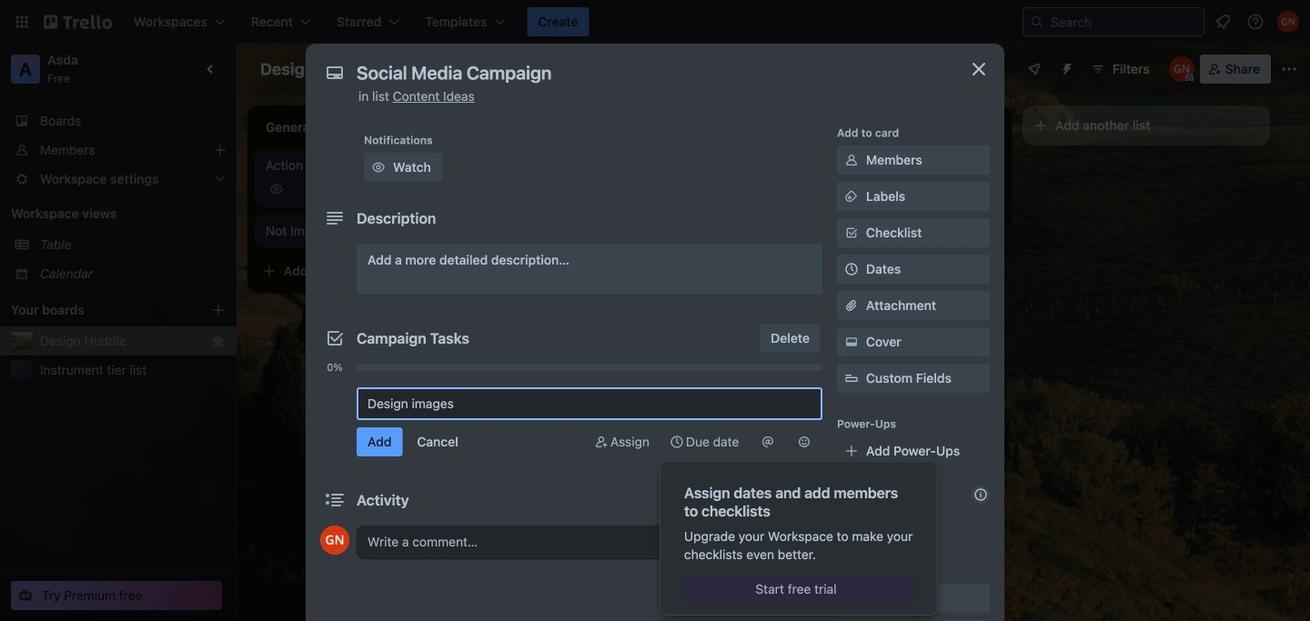Task type: locate. For each thing, give the bounding box(es) containing it.
None search field
[[1023, 7, 1205, 36]]

generic name (namegeneric382024) image
[[1277, 11, 1299, 33], [1169, 56, 1194, 82], [320, 526, 349, 555]]

power ups image
[[1027, 62, 1042, 76]]

2 horizontal spatial generic name (namegeneric382024) image
[[1277, 11, 1299, 33]]

sm image
[[842, 151, 861, 169], [842, 187, 861, 206], [842, 333, 861, 351], [668, 433, 686, 451], [795, 433, 813, 451]]

0 horizontal spatial create from template… image
[[466, 264, 480, 278]]

group
[[320, 377, 822, 384]]

0 vertical spatial generic name (namegeneric382024) image
[[1277, 11, 1299, 33]]

None text field
[[348, 56, 948, 89]]

sm image
[[369, 158, 388, 176], [592, 433, 610, 451], [759, 433, 777, 451], [842, 590, 861, 608]]

generic name (namegeneric382024) image
[[459, 178, 480, 200]]

None submit
[[357, 428, 402, 457]]

search image
[[1030, 15, 1044, 29]]

primary element
[[0, 0, 1310, 44]]

1 horizontal spatial create from template… image
[[983, 198, 997, 213]]

Search field
[[1023, 7, 1205, 36]]

star or unstar board image
[[395, 62, 409, 76]]

0 vertical spatial create from template… image
[[983, 198, 997, 213]]

1 horizontal spatial generic name (namegeneric382024) image
[[1169, 56, 1194, 82]]

your boards with 2 items element
[[11, 299, 184, 321]]

automation image
[[1053, 55, 1078, 80]]

create from template… image
[[983, 198, 997, 213], [466, 264, 480, 278]]

open information menu image
[[1246, 13, 1265, 31]]

Write a comment text field
[[357, 526, 822, 559]]

0 horizontal spatial generic name (namegeneric382024) image
[[320, 526, 349, 555]]

add board image
[[211, 303, 226, 318]]

starred icon image
[[211, 334, 226, 348]]



Task type: vqa. For each thing, say whether or not it's contained in the screenshot.
Peterson's
no



Task type: describe. For each thing, give the bounding box(es) containing it.
none search field inside primary element
[[1023, 7, 1205, 36]]

workspace visible image
[[427, 62, 442, 76]]

customize views image
[[539, 60, 558, 78]]

2 vertical spatial generic name (namegeneric382024) image
[[320, 526, 349, 555]]

close dialog image
[[968, 58, 990, 80]]

0 notifications image
[[1212, 11, 1234, 33]]

Add an item text field
[[357, 388, 822, 420]]

1 vertical spatial generic name (namegeneric382024) image
[[1169, 56, 1194, 82]]

show menu image
[[1280, 60, 1298, 78]]

1 vertical spatial create from template… image
[[466, 264, 480, 278]]

Board name text field
[[251, 55, 384, 84]]



